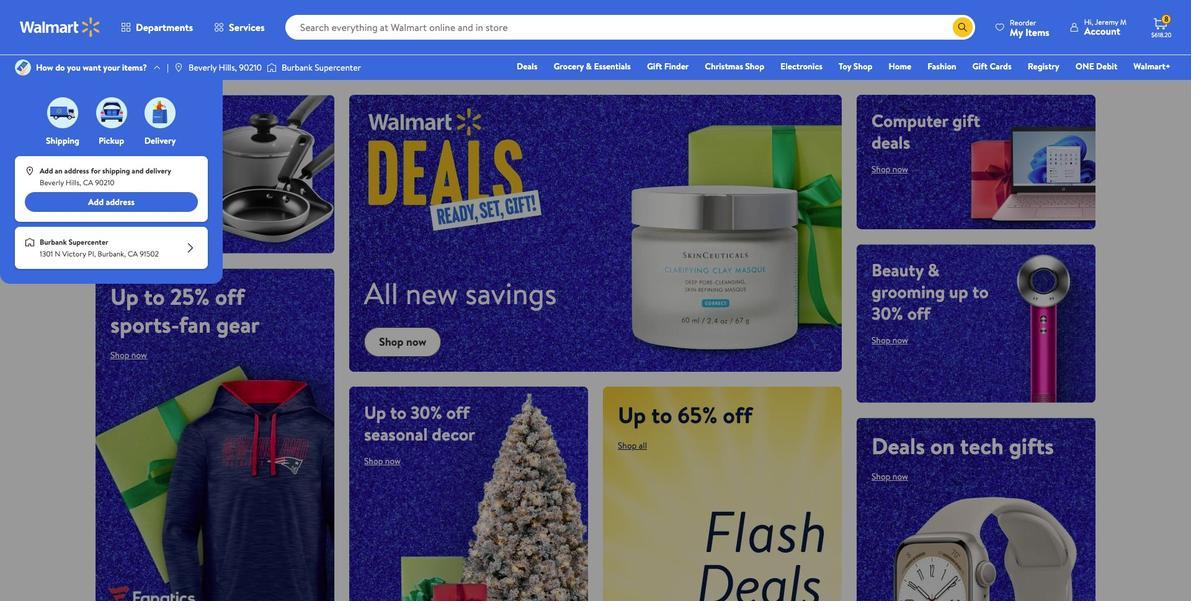 Task type: describe. For each thing, give the bounding box(es) containing it.
up for up to 65% off
[[618, 400, 646, 431]]

8
[[1164, 14, 1169, 24]]

up
[[949, 279, 968, 304]]

 image for shipping
[[47, 97, 78, 128]]

gear
[[216, 310, 260, 341]]

your
[[103, 61, 120, 74]]

m
[[1120, 17, 1127, 27]]

n
[[55, 249, 60, 259]]

pickup
[[99, 135, 124, 147]]

services button
[[204, 12, 275, 42]]

burbank for burbank supercenter
[[282, 61, 313, 74]]

Search search field
[[285, 15, 975, 40]]

account
[[1084, 24, 1120, 38]]

jeremy
[[1095, 17, 1118, 27]]

to inside beauty & grooming up to 30% off
[[972, 279, 989, 304]]

toy shop
[[839, 60, 872, 73]]

65%
[[678, 400, 718, 431]]

and
[[132, 166, 144, 176]]

1301
[[40, 249, 53, 259]]

gifts
[[1009, 431, 1054, 462]]

to for up to 25% off sports-fan gear
[[144, 282, 165, 313]]

shop all link
[[618, 440, 647, 452]]

delivery button
[[142, 94, 178, 147]]

home link
[[883, 60, 917, 73]]

shop now link for all new savings
[[364, 327, 441, 357]]

you
[[67, 61, 81, 74]]

hi, jeremy m account
[[1084, 17, 1127, 38]]

pickup button
[[93, 94, 129, 147]]

one debit link
[[1070, 60, 1123, 73]]

beauty
[[872, 258, 924, 282]]

gift
[[952, 109, 980, 133]]

up to 25% off sports-fan gear
[[110, 282, 260, 341]]

burbank supercenter
[[282, 61, 361, 74]]

deals link
[[511, 60, 543, 73]]

deals for deals
[[517, 60, 537, 73]]

shop now for computer gift deals
[[872, 163, 908, 176]]

burbank,
[[98, 249, 126, 259]]

electronics link
[[775, 60, 828, 73]]

shop for up to 65% off
[[618, 440, 637, 452]]

& for grooming
[[928, 258, 940, 282]]

departments button
[[110, 12, 204, 42]]

25%
[[170, 282, 210, 313]]

one debit
[[1075, 60, 1117, 73]]

supercenter for burbank supercenter
[[315, 61, 361, 74]]

now for up to 25% off sports-fan gear
[[131, 349, 147, 362]]

ca inside the burbank supercenter 1301 n victory pl, burbank, ca 91502
[[128, 249, 138, 259]]

all
[[639, 440, 647, 452]]

now for great home deals
[[131, 163, 147, 176]]

items
[[1025, 25, 1049, 39]]

grocery & essentials
[[554, 60, 631, 73]]

shop now link for computer gift deals
[[872, 163, 908, 176]]

toy
[[839, 60, 851, 73]]

1 horizontal spatial beverly
[[188, 61, 217, 74]]

off for up to 65% off
[[723, 400, 752, 431]]

on
[[930, 431, 955, 462]]

shop now link for great home deals
[[110, 163, 147, 176]]

registry link
[[1022, 60, 1065, 73]]

departments
[[136, 20, 193, 34]]

fashion link
[[922, 60, 962, 73]]

walmart+
[[1134, 60, 1171, 73]]

fashion
[[928, 60, 956, 73]]

electronics
[[780, 60, 823, 73]]

burbank for burbank supercenter 1301 n victory pl, burbank, ca 91502
[[40, 237, 67, 248]]

gift finder
[[647, 60, 689, 73]]

hills, inside add an address for shipping and delivery beverly hills, ca 90210
[[66, 177, 81, 188]]

now for all new savings
[[406, 334, 426, 350]]

gift cards
[[972, 60, 1012, 73]]

shop now link for up to 30% off seasonal decor
[[364, 455, 401, 467]]

shop for computer gift deals
[[872, 163, 890, 176]]

great home deals
[[110, 109, 200, 154]]

now for deals on tech gifts
[[893, 471, 908, 483]]

all new savings
[[364, 273, 557, 314]]

shop now link for beauty & grooming up to 30% off
[[872, 334, 908, 346]]

off for up to 30% off seasonal decor
[[446, 401, 469, 425]]

shop for great home deals
[[110, 163, 129, 176]]

add an address for shipping and delivery beverly hills, ca 90210
[[40, 166, 171, 188]]

90210 inside add an address for shipping and delivery beverly hills, ca 90210
[[95, 177, 114, 188]]

christmas shop link
[[699, 60, 770, 73]]

pl,
[[88, 249, 96, 259]]

beverly hills, 90210
[[188, 61, 262, 74]]

seasonal
[[364, 422, 428, 446]]

toy shop link
[[833, 60, 878, 73]]

shop for all new savings
[[379, 334, 404, 350]]

address inside add an address for shipping and delivery beverly hills, ca 90210
[[64, 166, 89, 176]]

shipping
[[102, 166, 130, 176]]

savings
[[465, 273, 557, 314]]

an
[[55, 166, 62, 176]]

shop all
[[618, 440, 647, 452]]

computer gift deals
[[872, 109, 980, 154]]

debit
[[1096, 60, 1117, 73]]

shop now for all new savings
[[379, 334, 426, 350]]

registry
[[1028, 60, 1059, 73]]

shop now for beauty & grooming up to 30% off
[[872, 334, 908, 346]]

& for essentials
[[586, 60, 592, 73]]

 image for delivery
[[145, 97, 176, 128]]

new
[[405, 273, 458, 314]]

30% inside beauty & grooming up to 30% off
[[872, 301, 903, 325]]



Task type: locate. For each thing, give the bounding box(es) containing it.
1 horizontal spatial up
[[364, 401, 386, 425]]

gift for gift cards
[[972, 60, 988, 73]]

 image for burbank supercenter
[[267, 61, 277, 74]]

& left up
[[928, 258, 940, 282]]

1 vertical spatial burbank
[[40, 237, 67, 248]]

ca inside add an address for shipping and delivery beverly hills, ca 90210
[[83, 177, 93, 188]]

deals for beauty
[[872, 130, 910, 154]]

0 horizontal spatial 90210
[[95, 177, 114, 188]]

 image inside shipping 'button'
[[47, 97, 78, 128]]

search icon image
[[958, 22, 968, 32]]

1 gift from the left
[[647, 60, 662, 73]]

off inside beauty & grooming up to 30% off
[[907, 301, 930, 325]]

up
[[110, 282, 139, 313], [618, 400, 646, 431], [364, 401, 386, 425]]

how do you want your items?
[[36, 61, 147, 74]]

 image up delivery
[[145, 97, 176, 128]]

0 horizontal spatial gift
[[647, 60, 662, 73]]

 image
[[267, 61, 277, 74], [47, 97, 78, 128], [96, 97, 127, 128], [145, 97, 176, 128]]

beauty & grooming up to 30% off
[[872, 258, 989, 325]]

up to 65% off
[[618, 400, 752, 431]]

shop for beauty & grooming up to 30% off
[[872, 334, 890, 346]]

address right an at the top left of the page
[[64, 166, 89, 176]]

deals left grocery
[[517, 60, 537, 73]]

& inside beauty & grooming up to 30% off
[[928, 258, 940, 282]]

cards
[[990, 60, 1012, 73]]

1 vertical spatial ca
[[128, 249, 138, 259]]

 image for pickup
[[96, 97, 127, 128]]

all
[[364, 273, 398, 314]]

do
[[55, 61, 65, 74]]

0 horizontal spatial deals
[[517, 60, 537, 73]]

ca left 91502
[[128, 249, 138, 259]]

gift left finder
[[647, 60, 662, 73]]

1 deals from the left
[[110, 130, 149, 154]]

$618.20
[[1151, 30, 1172, 39]]

off
[[215, 282, 245, 313], [907, 301, 930, 325], [723, 400, 752, 431], [446, 401, 469, 425]]

& right grocery
[[586, 60, 592, 73]]

1 horizontal spatial burbank
[[282, 61, 313, 74]]

1 horizontal spatial gift
[[972, 60, 988, 73]]

my
[[1010, 25, 1023, 39]]

now for beauty & grooming up to 30% off
[[893, 334, 908, 346]]

grocery
[[554, 60, 584, 73]]

0 horizontal spatial burbank
[[40, 237, 67, 248]]

decor
[[432, 422, 475, 446]]

now
[[131, 163, 147, 176], [893, 163, 908, 176], [893, 334, 908, 346], [406, 334, 426, 350], [131, 349, 147, 362], [385, 455, 401, 467], [893, 471, 908, 483]]

30% inside up to 30% off seasonal decor
[[411, 401, 442, 425]]

0 vertical spatial &
[[586, 60, 592, 73]]

1 horizontal spatial 30%
[[872, 301, 903, 325]]

off inside up to 25% off sports-fan gear
[[215, 282, 245, 313]]

gift for gift finder
[[647, 60, 662, 73]]

up to 30% off seasonal decor
[[364, 401, 475, 446]]

hills,
[[219, 61, 237, 74], [66, 177, 81, 188]]

off inside up to 30% off seasonal decor
[[446, 401, 469, 425]]

add for add an address for shipping and delivery beverly hills, ca 90210
[[40, 166, 53, 176]]

fan
[[179, 310, 211, 341]]

2 gift from the left
[[972, 60, 988, 73]]

 image up shipping
[[47, 97, 78, 128]]

christmas
[[705, 60, 743, 73]]

1 vertical spatial deals
[[872, 431, 925, 462]]

shop now link
[[110, 163, 147, 176], [872, 163, 908, 176], [364, 327, 441, 357], [872, 334, 908, 346], [110, 349, 147, 362], [364, 455, 401, 467], [872, 471, 908, 483]]

one
[[1075, 60, 1094, 73]]

reorder
[[1010, 17, 1036, 28]]

shop now for deals on tech gifts
[[872, 471, 908, 483]]

1 horizontal spatial &
[[928, 258, 940, 282]]

grooming
[[872, 279, 945, 304]]

address down add an address for shipping and delivery beverly hills, ca 90210
[[106, 196, 135, 208]]

delivery
[[145, 166, 171, 176]]

1 vertical spatial address
[[106, 196, 135, 208]]

0 horizontal spatial up
[[110, 282, 139, 313]]

to right up
[[972, 279, 989, 304]]

0 vertical spatial hills,
[[219, 61, 237, 74]]

Walmart Site-Wide search field
[[285, 15, 975, 40]]

deals
[[110, 130, 149, 154], [872, 130, 910, 154]]

to for up to 30% off seasonal decor
[[390, 401, 406, 425]]

shop for deals on tech gifts
[[872, 471, 890, 483]]

deals on tech gifts
[[872, 431, 1054, 462]]

shop now link for deals on tech gifts
[[872, 471, 908, 483]]

to left decor
[[390, 401, 406, 425]]

0 horizontal spatial 30%
[[411, 401, 442, 425]]

home
[[889, 60, 911, 73]]

shop
[[745, 60, 764, 73], [853, 60, 872, 73], [110, 163, 129, 176], [872, 163, 890, 176], [872, 334, 890, 346], [379, 334, 404, 350], [110, 349, 129, 362], [618, 440, 637, 452], [364, 455, 383, 467], [872, 471, 890, 483]]

up inside up to 30% off seasonal decor
[[364, 401, 386, 425]]

 image
[[15, 60, 31, 76], [174, 63, 184, 73], [25, 166, 35, 176], [25, 238, 35, 248]]

1 horizontal spatial supercenter
[[315, 61, 361, 74]]

christmas shop
[[705, 60, 764, 73]]

shop now for up to 25% off sports-fan gear
[[110, 349, 147, 362]]

2 deals from the left
[[872, 130, 910, 154]]

0 vertical spatial address
[[64, 166, 89, 176]]

0 vertical spatial deals
[[517, 60, 537, 73]]

1 vertical spatial supercenter
[[69, 237, 108, 248]]

1 horizontal spatial hills,
[[219, 61, 237, 74]]

deals left on
[[872, 431, 925, 462]]

now for computer gift deals
[[893, 163, 908, 176]]

computer
[[872, 109, 948, 133]]

for
[[91, 166, 100, 176]]

deals inside great home deals
[[110, 130, 149, 154]]

services
[[229, 20, 265, 34]]

0 horizontal spatial ca
[[83, 177, 93, 188]]

0 horizontal spatial hills,
[[66, 177, 81, 188]]

shipping
[[46, 135, 79, 147]]

beverly inside add an address for shipping and delivery beverly hills, ca 90210
[[40, 177, 64, 188]]

to for up to 65% off
[[651, 400, 672, 431]]

walmart image
[[20, 17, 100, 37]]

finder
[[664, 60, 689, 73]]

2 horizontal spatial up
[[618, 400, 646, 431]]

hills, up the add address button at the top left
[[66, 177, 81, 188]]

0 vertical spatial 30%
[[872, 301, 903, 325]]

0 vertical spatial burbank
[[282, 61, 313, 74]]

beverly
[[188, 61, 217, 74], [40, 177, 64, 188]]

add
[[40, 166, 53, 176], [88, 196, 104, 208]]

address inside button
[[106, 196, 135, 208]]

90210 down services
[[239, 61, 262, 74]]

0 vertical spatial beverly
[[188, 61, 217, 74]]

90210
[[239, 61, 262, 74], [95, 177, 114, 188]]

gift
[[647, 60, 662, 73], [972, 60, 988, 73]]

to left 65%
[[651, 400, 672, 431]]

shop for up to 25% off sports-fan gear
[[110, 349, 129, 362]]

0 horizontal spatial deals
[[110, 130, 149, 154]]

add address
[[88, 196, 135, 208]]

0 horizontal spatial add
[[40, 166, 53, 176]]

0 vertical spatial ca
[[83, 177, 93, 188]]

add inside add an address for shipping and delivery beverly hills, ca 90210
[[40, 166, 53, 176]]

deals
[[517, 60, 537, 73], [872, 431, 925, 462]]

address
[[64, 166, 89, 176], [106, 196, 135, 208]]

burbank inside the burbank supercenter 1301 n victory pl, burbank, ca 91502
[[40, 237, 67, 248]]

supercenter for burbank supercenter 1301 n victory pl, burbank, ca 91502
[[69, 237, 108, 248]]

0 horizontal spatial &
[[586, 60, 592, 73]]

0 horizontal spatial supercenter
[[69, 237, 108, 248]]

add for add address
[[88, 196, 104, 208]]

beverly down an at the top left of the page
[[40, 177, 64, 188]]

 image inside the delivery button
[[145, 97, 176, 128]]

1 horizontal spatial 90210
[[239, 61, 262, 74]]

ca
[[83, 177, 93, 188], [128, 249, 138, 259]]

to
[[972, 279, 989, 304], [144, 282, 165, 313], [651, 400, 672, 431], [390, 401, 406, 425]]

1 horizontal spatial deals
[[872, 130, 910, 154]]

add left an at the top left of the page
[[40, 166, 53, 176]]

deals for deals on tech gifts
[[872, 431, 925, 462]]

to left 25% at left
[[144, 282, 165, 313]]

ca down for
[[83, 177, 93, 188]]

0 vertical spatial add
[[40, 166, 53, 176]]

0 horizontal spatial address
[[64, 166, 89, 176]]

delivery
[[144, 135, 176, 147]]

 image right beverly hills, 90210
[[267, 61, 277, 74]]

1 vertical spatial 30%
[[411, 401, 442, 425]]

to inside up to 25% off sports-fan gear
[[144, 282, 165, 313]]

deals inside computer gift deals
[[872, 130, 910, 154]]

0 horizontal spatial beverly
[[40, 177, 64, 188]]

how
[[36, 61, 53, 74]]

1 vertical spatial hills,
[[66, 177, 81, 188]]

91502
[[140, 249, 159, 259]]

burbank supercenter 1301 n victory pl, burbank, ca 91502
[[40, 237, 159, 259]]

gift left cards
[[972, 60, 988, 73]]

gift finder link
[[641, 60, 694, 73]]

up inside up to 25% off sports-fan gear
[[110, 282, 139, 313]]

 image inside pickup button
[[96, 97, 127, 128]]

tech
[[960, 431, 1004, 462]]

shop now for great home deals
[[110, 163, 147, 176]]

 image up pickup
[[96, 97, 127, 128]]

shop for up to 30% off seasonal decor
[[364, 455, 383, 467]]

sports-
[[110, 310, 179, 341]]

walmart+ link
[[1128, 60, 1176, 73]]

up for up to 30% off seasonal decor
[[364, 401, 386, 425]]

|
[[167, 61, 169, 74]]

beverly right | on the top left of the page
[[188, 61, 217, 74]]

0 vertical spatial 90210
[[239, 61, 262, 74]]

90210 down for
[[95, 177, 114, 188]]

add inside button
[[88, 196, 104, 208]]

items?
[[122, 61, 147, 74]]

1 horizontal spatial deals
[[872, 431, 925, 462]]

supercenter
[[315, 61, 361, 74], [69, 237, 108, 248]]

hills, down services dropdown button
[[219, 61, 237, 74]]

8 $618.20
[[1151, 14, 1172, 39]]

off for up to 25% off sports-fan gear
[[215, 282, 245, 313]]

essentials
[[594, 60, 631, 73]]

1 vertical spatial &
[[928, 258, 940, 282]]

1 horizontal spatial add
[[88, 196, 104, 208]]

great
[[110, 109, 153, 133]]

1 horizontal spatial address
[[106, 196, 135, 208]]

1 vertical spatial beverly
[[40, 177, 64, 188]]

shop now link for up to 25% off sports-fan gear
[[110, 349, 147, 362]]

1 vertical spatial 90210
[[95, 177, 114, 188]]

supercenter inside the burbank supercenter 1301 n victory pl, burbank, ca 91502
[[69, 237, 108, 248]]

0 vertical spatial supercenter
[[315, 61, 361, 74]]

& inside "link"
[[586, 60, 592, 73]]

1 horizontal spatial ca
[[128, 249, 138, 259]]

add down add an address for shipping and delivery beverly hills, ca 90210
[[88, 196, 104, 208]]

home
[[157, 109, 200, 133]]

to inside up to 30% off seasonal decor
[[390, 401, 406, 425]]

want
[[83, 61, 101, 74]]

1 vertical spatial add
[[88, 196, 104, 208]]

up for up to 25% off sports-fan gear
[[110, 282, 139, 313]]

shipping button
[[45, 94, 81, 147]]

grocery & essentials link
[[548, 60, 636, 73]]

deals for up
[[110, 130, 149, 154]]

now for up to 30% off seasonal decor
[[385, 455, 401, 467]]

reorder my items
[[1010, 17, 1049, 39]]

shop now for up to 30% off seasonal decor
[[364, 455, 401, 467]]



Task type: vqa. For each thing, say whether or not it's contained in the screenshot.
first /
no



